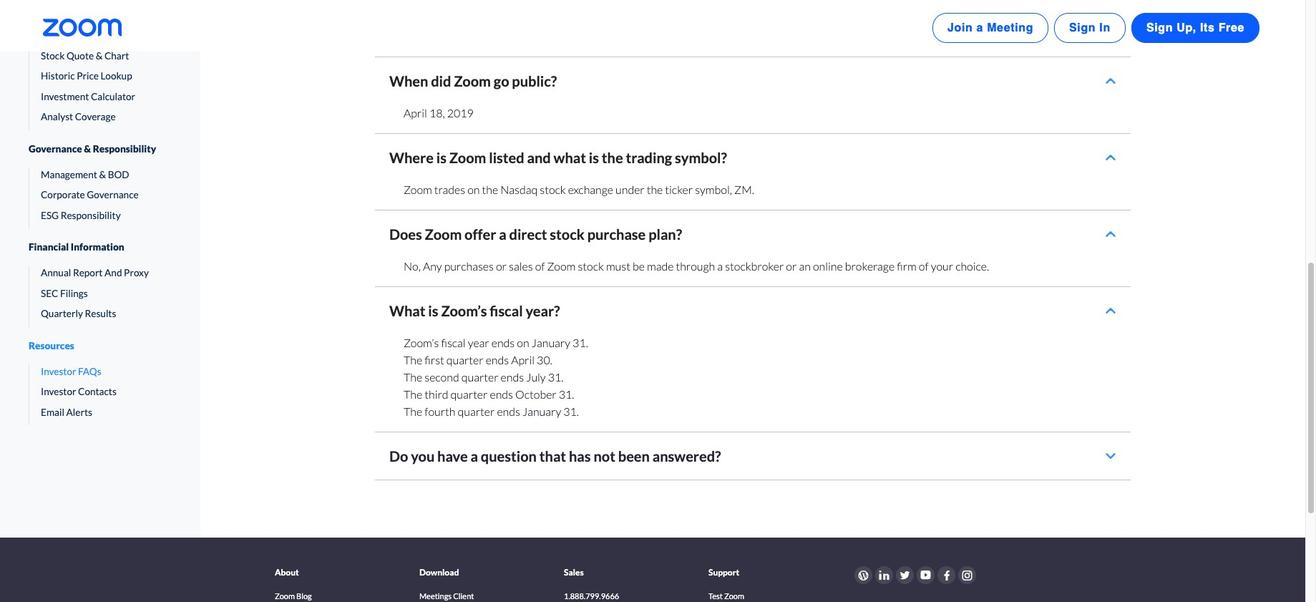 Task type: locate. For each thing, give the bounding box(es) containing it.
or
[[496, 259, 507, 273], [786, 259, 797, 273]]

where is zoom listed and what is the trading symbol?
[[389, 149, 727, 166]]

april up july
[[511, 353, 535, 367]]

analyst coverage
[[41, 111, 116, 123]]

corporate governance
[[41, 189, 139, 201]]

support navigation
[[709, 555, 838, 602]]

has
[[569, 448, 591, 465]]

1 horizontal spatial on
[[517, 336, 530, 350]]

0 vertical spatial april
[[404, 106, 427, 120]]

under
[[616, 183, 645, 196]]

purchase
[[588, 226, 646, 243]]

stock for stock information
[[29, 24, 54, 36]]

historic price lookup
[[41, 71, 132, 82]]

1 vertical spatial january
[[523, 405, 561, 418]]

0 vertical spatial stock
[[29, 24, 54, 36]]

1 vertical spatial &
[[84, 143, 91, 155]]

trading
[[626, 149, 672, 166]]

stock right direct
[[550, 226, 585, 243]]

july
[[526, 370, 546, 384]]

2 sign from the left
[[1147, 21, 1174, 34]]

april inside the "zoom's fiscal year ends on january 31. the first quarter ends april 30. the second quarter ends july 31. the third quarter ends october 31. the fourth quarter ends january 31."
[[511, 353, 535, 367]]

information
[[56, 24, 109, 36], [71, 242, 124, 253]]

0 horizontal spatial zoom's
[[404, 336, 439, 350]]

april left 18,
[[404, 106, 427, 120]]

quarterly results
[[41, 308, 116, 320]]

financial information link
[[29, 229, 172, 266]]

zoom left blog
[[275, 592, 295, 601]]

0 vertical spatial fiscal
[[490, 302, 523, 320]]

zoom on facebook image
[[944, 571, 950, 581]]

of right firm
[[919, 259, 929, 273]]

1 horizontal spatial zoom's
[[441, 302, 487, 320]]

on up july
[[517, 336, 530, 350]]

stock for exchange
[[540, 183, 566, 196]]

2 of from the left
[[919, 259, 929, 273]]

sign up, its free link
[[1132, 13, 1260, 43]]

test zoom link
[[709, 591, 745, 602]]

31.
[[573, 336, 588, 350], [548, 370, 564, 384], [559, 388, 575, 401], [564, 405, 579, 418]]

a right the through
[[718, 259, 723, 273]]

1 horizontal spatial fiscal
[[490, 302, 523, 320]]

0 vertical spatial &
[[96, 50, 103, 62]]

january down october
[[523, 405, 561, 418]]

brokerage
[[845, 259, 895, 273]]

0 horizontal spatial on
[[468, 183, 480, 196]]

1 vertical spatial information
[[71, 242, 124, 253]]

contacts
[[78, 386, 117, 398]]

governance
[[29, 143, 82, 155], [87, 189, 139, 201]]

1 vertical spatial fiscal
[[441, 336, 466, 350]]

1 of from the left
[[535, 259, 545, 273]]

zm.
[[735, 183, 755, 196]]

and left "what"
[[527, 149, 551, 166]]

0 horizontal spatial or
[[496, 259, 507, 273]]

ends down october
[[497, 405, 520, 418]]

zoom trades on the nasdaq stock exchange under the ticker symbol, zm.
[[404, 183, 755, 196]]

is right what
[[428, 302, 439, 320]]

esg responsibility link
[[29, 208, 172, 223]]

2 vertical spatial &
[[99, 169, 106, 181]]

april
[[404, 106, 427, 120], [511, 353, 535, 367]]

0 horizontal spatial april
[[404, 106, 427, 120]]

1 horizontal spatial april
[[511, 353, 535, 367]]

january up the 30.
[[532, 336, 571, 350]]

0 horizontal spatial fiscal
[[441, 336, 466, 350]]

the up the under
[[602, 149, 623, 166]]

historic price lookup link
[[29, 69, 172, 84]]

stock down where is zoom listed and what is the trading symbol?
[[540, 183, 566, 196]]

& left bod
[[99, 169, 106, 181]]

information up quote
[[56, 24, 109, 36]]

fiscal
[[490, 302, 523, 320], [441, 336, 466, 350]]

investment
[[41, 91, 89, 102]]

responsibility up bod
[[93, 143, 156, 155]]

what
[[554, 149, 586, 166]]

sales
[[564, 567, 584, 578]]

listed
[[489, 149, 525, 166]]

on right trades
[[468, 183, 480, 196]]

stock quote & chart
[[41, 50, 129, 62]]

of right the sales
[[535, 259, 545, 273]]

sign
[[1070, 21, 1096, 34], [1147, 21, 1174, 34]]

1 vertical spatial investor
[[41, 386, 76, 398]]

stock left must
[[578, 259, 604, 273]]

is
[[437, 149, 447, 166], [589, 149, 599, 166], [428, 302, 439, 320]]

zoom's up first
[[404, 336, 439, 350]]

test
[[709, 592, 723, 601]]

is for where is zoom listed and what is the trading symbol?
[[437, 149, 447, 166]]

where
[[389, 149, 434, 166]]

0 vertical spatial stock
[[540, 183, 566, 196]]

the left nasdaq
[[482, 183, 498, 196]]

financial information
[[29, 242, 124, 253]]

1 horizontal spatial or
[[786, 259, 797, 273]]

& up management & bod
[[84, 143, 91, 155]]

sec
[[41, 288, 58, 299]]

fourth
[[425, 405, 456, 418]]

free
[[1219, 21, 1245, 34]]

sign left in
[[1070, 21, 1096, 34]]

1 investor from the top
[[41, 366, 76, 378]]

esg
[[41, 210, 59, 221]]

meetings client
[[420, 592, 474, 601]]

zoom right test
[[725, 592, 745, 601]]

sign in
[[1070, 21, 1111, 34]]

investor down 'resources' at the bottom left of the page
[[41, 366, 76, 378]]

up,
[[1177, 21, 1197, 34]]

a right have
[[471, 448, 478, 465]]

& left the chart
[[96, 50, 103, 62]]

1 vertical spatial and
[[105, 268, 122, 279]]

1 sign from the left
[[1070, 21, 1096, 34]]

0 vertical spatial january
[[532, 336, 571, 350]]

zoom's inside the "zoom's fiscal year ends on january 31. the first quarter ends april 30. the second quarter ends july 31. the third quarter ends october 31. the fourth quarter ends january 31."
[[404, 336, 439, 350]]

4 the from the top
[[404, 405, 423, 418]]

investor contacts link
[[29, 385, 172, 400]]

governance down bod
[[87, 189, 139, 201]]

& inside "link"
[[99, 169, 106, 181]]

meetings
[[420, 592, 452, 601]]

is for what is zoom's fiscal year?
[[428, 302, 439, 320]]

ends left july
[[501, 370, 524, 384]]

0 vertical spatial and
[[527, 149, 551, 166]]

exchange
[[568, 183, 614, 196]]

1 vertical spatial stock
[[550, 226, 585, 243]]

0 vertical spatial zoom's
[[441, 302, 487, 320]]

1.888.799.9666 link
[[564, 591, 619, 602]]

1 vertical spatial april
[[511, 353, 535, 367]]

stock information link
[[29, 11, 172, 49]]

have
[[438, 448, 468, 465]]

sign left up,
[[1147, 21, 1174, 34]]

& for governance
[[84, 143, 91, 155]]

investment calculator
[[41, 91, 135, 102]]

investor up 'email'
[[41, 386, 76, 398]]

the left second
[[404, 370, 423, 384]]

purchases
[[444, 259, 494, 273]]

1 horizontal spatial and
[[527, 149, 551, 166]]

lookup
[[101, 71, 132, 82]]

sign up, its free
[[1147, 21, 1245, 34]]

answered?
[[653, 448, 721, 465]]

ends left october
[[490, 388, 513, 401]]

information up "annual report and proxy"
[[71, 242, 124, 253]]

direct
[[509, 226, 547, 243]]

sign for sign up, its free
[[1147, 21, 1174, 34]]

fiscal inside the "zoom's fiscal year ends on january 31. the first quarter ends april 30. the second quarter ends july 31. the third quarter ends october 31. the fourth quarter ends january 31."
[[441, 336, 466, 350]]

ends down year
[[486, 353, 509, 367]]

is right "where"
[[437, 149, 447, 166]]

blog
[[296, 592, 312, 601]]

on
[[468, 183, 480, 196], [517, 336, 530, 350]]

0 vertical spatial information
[[56, 24, 109, 36]]

1 vertical spatial responsibility
[[61, 210, 121, 221]]

1 vertical spatial stock
[[41, 50, 65, 62]]

the left fourth
[[404, 405, 423, 418]]

stock for purchase
[[550, 226, 585, 243]]

what is zoom's fiscal year?
[[389, 302, 560, 320]]

1 horizontal spatial governance
[[87, 189, 139, 201]]

or left the sales
[[496, 259, 507, 273]]

annual report and proxy
[[41, 268, 149, 279]]

the left first
[[404, 353, 423, 367]]

what
[[389, 302, 426, 320]]

0 vertical spatial responsibility
[[93, 143, 156, 155]]

1 vertical spatial on
[[517, 336, 530, 350]]

the left third
[[404, 388, 423, 401]]

0 horizontal spatial of
[[535, 259, 545, 273]]

proxy
[[124, 268, 149, 279]]

zoom's up year
[[441, 302, 487, 320]]

or left an
[[786, 259, 797, 273]]

management & bod
[[41, 169, 129, 181]]

2 or from the left
[[786, 259, 797, 273]]

zoom right the sales
[[547, 259, 576, 273]]

january
[[532, 336, 571, 350], [523, 405, 561, 418]]

must
[[606, 259, 631, 273]]

and left proxy
[[105, 268, 122, 279]]

governance & responsibility link
[[29, 130, 172, 168]]

0 horizontal spatial sign
[[1070, 21, 1096, 34]]

management
[[41, 169, 97, 181]]

information for report
[[71, 242, 124, 253]]

0 horizontal spatial governance
[[29, 143, 82, 155]]

fiscal left year
[[441, 336, 466, 350]]

sales navigation
[[564, 555, 692, 602]]

&
[[96, 50, 103, 62], [84, 143, 91, 155], [99, 169, 106, 181]]

2019
[[447, 106, 474, 120]]

stock
[[540, 183, 566, 196], [550, 226, 585, 243], [578, 259, 604, 273]]

sec filings link
[[29, 287, 172, 301]]

& for management
[[99, 169, 106, 181]]

third
[[425, 388, 449, 401]]

filings
[[60, 288, 88, 299]]

fiscal left year?
[[490, 302, 523, 320]]

question
[[481, 448, 537, 465]]

0 horizontal spatial the
[[482, 183, 498, 196]]

governance up management
[[29, 143, 82, 155]]

responsibility
[[93, 143, 156, 155], [61, 210, 121, 221]]

responsibility down corporate governance
[[61, 210, 121, 221]]

chart
[[104, 50, 129, 62]]

0 horizontal spatial and
[[105, 268, 122, 279]]

bod
[[108, 169, 129, 181]]

1 vertical spatial zoom's
[[404, 336, 439, 350]]

0 vertical spatial governance
[[29, 143, 82, 155]]

zoom's
[[441, 302, 487, 320], [404, 336, 439, 350]]

1 horizontal spatial of
[[919, 259, 929, 273]]

zoom on linkedin image
[[879, 571, 890, 580]]

symbol,
[[695, 183, 732, 196]]

0 vertical spatial investor
[[41, 366, 76, 378]]

the left ticker
[[647, 183, 663, 196]]

1 horizontal spatial sign
[[1147, 21, 1174, 34]]

coverage
[[75, 111, 116, 123]]

october
[[515, 388, 557, 401]]

2 investor from the top
[[41, 386, 76, 398]]



Task type: vqa. For each thing, say whether or not it's contained in the screenshot.


Task type: describe. For each thing, give the bounding box(es) containing it.
year
[[468, 336, 490, 350]]

zoom inside "support" navigation
[[725, 592, 745, 601]]

resources link
[[29, 327, 172, 365]]

2 horizontal spatial the
[[647, 183, 663, 196]]

financial
[[29, 242, 69, 253]]

price
[[77, 71, 99, 82]]

investor contacts
[[41, 386, 117, 398]]

governance & responsibility
[[29, 143, 156, 155]]

join a meeting
[[948, 21, 1034, 34]]

1 vertical spatial governance
[[87, 189, 139, 201]]

about
[[275, 567, 299, 578]]

investor faqs link
[[29, 365, 172, 379]]

zoom on blog image
[[858, 571, 869, 581]]

1 horizontal spatial the
[[602, 149, 623, 166]]

in
[[1100, 21, 1111, 34]]

does
[[389, 226, 422, 243]]

no, any purchases or sales of zoom stock must be made through a stockbroker or an online brokerage firm of your choice.
[[404, 259, 990, 273]]

analyst coverage link
[[29, 110, 172, 124]]

client
[[453, 592, 474, 601]]

you
[[411, 448, 435, 465]]

annual
[[41, 268, 71, 279]]

not
[[594, 448, 616, 465]]

its
[[1201, 21, 1215, 34]]

through
[[676, 259, 715, 273]]

no,
[[404, 259, 421, 273]]

quarterly
[[41, 308, 83, 320]]

zoom on instagram image
[[962, 571, 973, 581]]

zoom on twitter image
[[900, 571, 911, 580]]

1 or from the left
[[496, 259, 507, 273]]

firm
[[897, 259, 917, 273]]

your
[[931, 259, 954, 273]]

email
[[41, 407, 64, 418]]

3 the from the top
[[404, 388, 423, 401]]

a right join
[[977, 21, 984, 34]]

historic
[[41, 71, 75, 82]]

investor for investor faqs
[[41, 366, 76, 378]]

download navigation
[[420, 555, 547, 602]]

investment calculator link
[[29, 90, 172, 104]]

email alerts link
[[29, 405, 172, 420]]

management & bod link
[[29, 168, 172, 182]]

do
[[389, 448, 408, 465]]

email alerts
[[41, 407, 92, 418]]

resources
[[29, 340, 74, 352]]

2 the from the top
[[404, 370, 423, 384]]

zoom on youtube image
[[921, 571, 931, 580]]

zoom left 'go'
[[454, 73, 491, 90]]

join a meeting link
[[933, 13, 1049, 43]]

when did zoom go public?
[[389, 73, 557, 90]]

zoom up trades
[[449, 149, 486, 166]]

1.888.799.9666
[[564, 592, 619, 601]]

alerts
[[66, 407, 92, 418]]

offer
[[465, 226, 496, 243]]

corporate governance link
[[29, 188, 172, 203]]

sign for sign in
[[1070, 21, 1096, 34]]

is right "what"
[[589, 149, 599, 166]]

first
[[425, 353, 444, 367]]

download
[[420, 567, 459, 578]]

nasdaq
[[501, 183, 538, 196]]

plan?
[[649, 226, 682, 243]]

stock for stock quote & chart
[[41, 50, 65, 62]]

report
[[73, 268, 103, 279]]

year?
[[526, 302, 560, 320]]

sales
[[509, 259, 533, 273]]

online
[[813, 259, 843, 273]]

investor faqs
[[41, 366, 101, 378]]

stockbroker
[[725, 259, 784, 273]]

join
[[948, 21, 973, 34]]

30.
[[537, 353, 553, 367]]

investor for investor contacts
[[41, 386, 76, 398]]

sign in link
[[1055, 13, 1126, 43]]

do you have a question that has not been answered?
[[389, 448, 721, 465]]

0 vertical spatial on
[[468, 183, 480, 196]]

stock information
[[29, 24, 109, 36]]

ticker
[[665, 183, 693, 196]]

1 the from the top
[[404, 353, 423, 367]]

calculator
[[91, 91, 135, 102]]

quote
[[67, 50, 94, 62]]

be
[[633, 259, 645, 273]]

did
[[431, 73, 451, 90]]

any
[[423, 259, 442, 273]]

on inside the "zoom's fiscal year ends on january 31. the first quarter ends april 30. the second quarter ends july 31. the third quarter ends october 31. the fourth quarter ends january 31."
[[517, 336, 530, 350]]

esg responsibility
[[41, 210, 121, 221]]

zoom inside about navigation
[[275, 592, 295, 601]]

meetings client link
[[420, 591, 474, 602]]

zoom left trades
[[404, 183, 432, 196]]

stock quote & chart link
[[29, 49, 172, 64]]

public?
[[512, 73, 557, 90]]

results
[[85, 308, 116, 320]]

made
[[647, 259, 674, 273]]

zoom blog
[[275, 592, 312, 601]]

information for quote
[[56, 24, 109, 36]]

go
[[494, 73, 509, 90]]

test zoom
[[709, 592, 745, 601]]

faqs
[[78, 366, 101, 378]]

quarterly results link
[[29, 307, 172, 321]]

meeting
[[987, 21, 1034, 34]]

2 vertical spatial stock
[[578, 259, 604, 273]]

zoom up any
[[425, 226, 462, 243]]

a right offer
[[499, 226, 507, 243]]

zoom video communications, inc. logo image
[[43, 19, 122, 37]]

symbol?
[[675, 149, 727, 166]]

about navigation
[[275, 555, 402, 602]]

ends right year
[[492, 336, 515, 350]]



